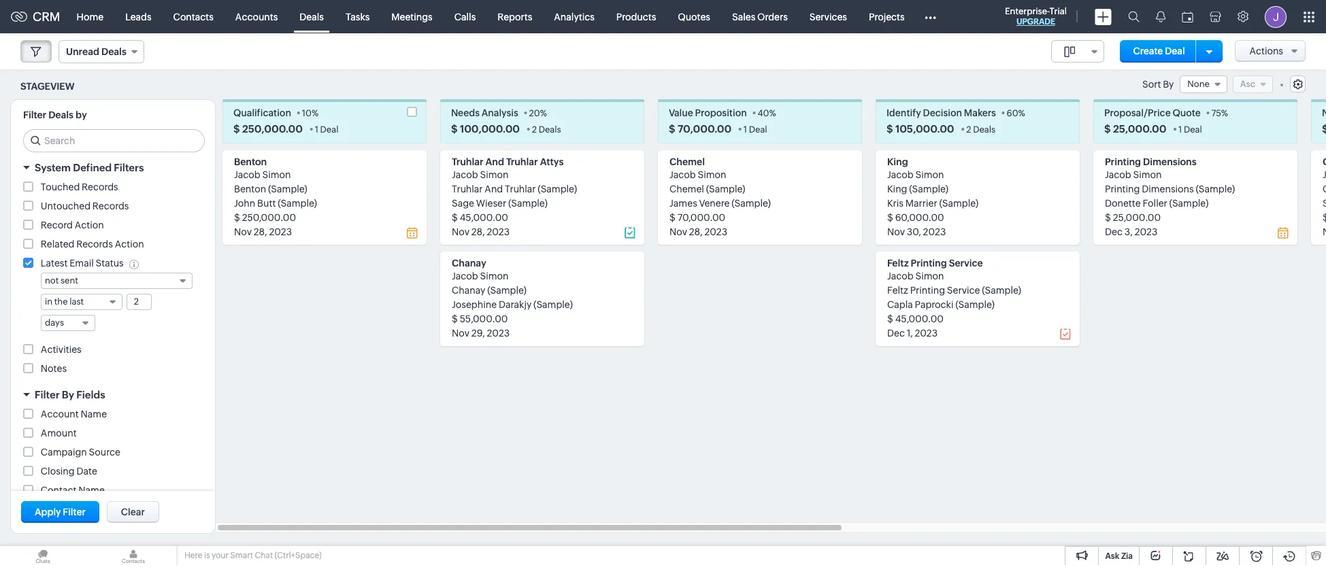 Task type: vqa. For each thing, say whether or not it's contained in the screenshot.
MARKETPLACE dropdown button
no



Task type: describe. For each thing, give the bounding box(es) containing it.
truhlar and truhlar attys link
[[452, 157, 564, 168]]

contacts
[[173, 11, 214, 22]]

$ 105,000.00
[[887, 123, 955, 135]]

zia
[[1122, 552, 1133, 562]]

chemel link
[[670, 157, 705, 168]]

apply filter
[[35, 507, 86, 518]]

$ inside chanay jacob simon chanay (sample) josephine darakjy (sample) $ 55,000.00 nov 29, 2023
[[452, 314, 458, 325]]

here is your smart chat (ctrl+space)
[[184, 551, 322, 561]]

dec inside printing dimensions jacob simon printing dimensions (sample) donette foller (sample) $ 25,000.00 dec 3, 2023
[[1105, 227, 1123, 238]]

create menu image
[[1095, 9, 1112, 25]]

profile image
[[1265, 6, 1287, 28]]

filters
[[114, 162, 144, 174]]

analytics
[[554, 11, 595, 22]]

benton (sample) link
[[234, 184, 308, 195]]

products link
[[606, 0, 667, 33]]

1,
[[907, 328, 913, 339]]

related
[[41, 239, 74, 250]]

28, for qualification
[[254, 227, 267, 238]]

1 deal for 70,000.00
[[744, 125, 768, 135]]

butt
[[257, 198, 276, 209]]

28, inside truhlar and truhlar attys jacob simon truhlar and truhlar (sample) sage wieser (sample) $ 45,000.00 nov 28, 2023
[[472, 227, 485, 238]]

1 25,000.00 from the top
[[1114, 123, 1167, 135]]

system defined filters
[[35, 162, 144, 174]]

29,
[[472, 328, 485, 339]]

james
[[670, 198, 698, 209]]

date
[[77, 466, 97, 477]]

printing dimensions link
[[1105, 157, 1197, 168]]

nov for king jacob simon king (sample) kris marrier (sample) $ 60,000.00 nov 30, 2023
[[888, 227, 905, 238]]

nov for chemel jacob simon chemel (sample) james venere (sample) $ 70,000.00 nov 28, 2023
[[670, 227, 687, 238]]

75
[[1212, 108, 1222, 119]]

40
[[758, 108, 770, 119]]

james venere (sample) link
[[670, 198, 771, 209]]

2023 inside chemel jacob simon chemel (sample) james venere (sample) $ 70,000.00 nov 28, 2023
[[705, 227, 728, 238]]

by
[[76, 110, 87, 121]]

(sample) down benton (sample) link
[[278, 198, 317, 209]]

$ down identify
[[887, 123, 893, 135]]

enterprise-
[[1005, 6, 1050, 16]]

deals inside field
[[101, 46, 126, 57]]

apply
[[35, 507, 61, 518]]

last
[[70, 297, 84, 307]]

leads
[[125, 11, 152, 22]]

accounts link
[[225, 0, 289, 33]]

feltz printing service link
[[888, 258, 983, 269]]

quote
[[1173, 108, 1201, 119]]

untouched records
[[41, 201, 129, 212]]

1 vertical spatial dimensions
[[1142, 184, 1194, 195]]

60,000.00
[[896, 213, 945, 223]]

needs
[[451, 108, 480, 119]]

2023 inside chanay jacob simon chanay (sample) josephine darakjy (sample) $ 55,000.00 nov 29, 2023
[[487, 328, 510, 339]]

chats image
[[0, 547, 86, 566]]

profile element
[[1257, 0, 1295, 33]]

kris
[[888, 198, 904, 209]]

jacob inside chanay jacob simon chanay (sample) josephine darakjy (sample) $ 55,000.00 nov 29, 2023
[[452, 271, 478, 282]]

simon inside king jacob simon king (sample) kris marrier (sample) $ 60,000.00 nov 30, 2023
[[916, 170, 945, 181]]

0 vertical spatial service
[[949, 258, 983, 269]]

truhlar up sage
[[452, 184, 483, 195]]

donette foller (sample) link
[[1105, 198, 1209, 209]]

account name
[[41, 409, 107, 420]]

printing up paprocki at the bottom
[[911, 285, 945, 296]]

in the last
[[45, 297, 84, 307]]

2023 inside king jacob simon king (sample) kris marrier (sample) $ 60,000.00 nov 30, 2023
[[923, 227, 946, 238]]

create menu element
[[1087, 0, 1120, 33]]

capla
[[888, 300, 913, 311]]

deals down makers
[[973, 125, 996, 135]]

simon inside truhlar and truhlar attys jacob simon truhlar and truhlar (sample) sage wieser (sample) $ 45,000.00 nov 28, 2023
[[480, 170, 509, 181]]

system defined filters button
[[11, 156, 215, 180]]

deals left by
[[48, 110, 74, 121]]

(ctrl+space)
[[275, 551, 322, 561]]

105,000.00
[[896, 123, 955, 135]]

45,000.00 inside truhlar and truhlar attys jacob simon truhlar and truhlar (sample) sage wieser (sample) $ 45,000.00 nov 28, 2023
[[460, 213, 508, 223]]

sales orders link
[[722, 0, 799, 33]]

simon inside chanay jacob simon chanay (sample) josephine darakjy (sample) $ 55,000.00 nov 29, 2023
[[480, 271, 509, 282]]

records for touched
[[82, 182, 118, 193]]

defined
[[73, 162, 112, 174]]

here
[[184, 551, 202, 561]]

(sample) down the feltz printing service (sample) link
[[956, 300, 995, 311]]

not sent
[[45, 275, 78, 286]]

sales orders
[[732, 11, 788, 22]]

josephine
[[452, 300, 497, 311]]

$ inside benton jacob simon benton (sample) john butt (sample) $ 250,000.00 nov 28, 2023
[[234, 213, 240, 223]]

signals element
[[1148, 0, 1174, 33]]

printing down "30,"
[[911, 258, 947, 269]]

filter by fields button
[[11, 383, 215, 407]]

quotes
[[678, 11, 711, 22]]

(sample) up donette foller (sample) link
[[1196, 184, 1236, 195]]

(sample) up 'john butt (sample)' link
[[268, 184, 308, 195]]

chanay jacob simon chanay (sample) josephine darakjy (sample) $ 55,000.00 nov 29, 2023
[[452, 258, 573, 339]]

is
[[204, 551, 210, 561]]

$ down the qualification
[[233, 123, 240, 135]]

days field
[[41, 315, 95, 331]]

donette
[[1105, 198, 1141, 209]]

contact name
[[41, 485, 105, 496]]

nov for benton jacob simon benton (sample) john butt (sample) $ 250,000.00 nov 28, 2023
[[234, 227, 252, 238]]

not sent field
[[41, 273, 193, 289]]

(sample) down 'printing dimensions (sample)' 'link'
[[1170, 198, 1209, 209]]

leads link
[[114, 0, 162, 33]]

1 250,000.00 from the top
[[242, 123, 303, 135]]

smart
[[230, 551, 253, 561]]

simon inside "feltz printing service jacob simon feltz printing service (sample) capla paprocki (sample) $ 45,000.00 dec 1, 2023"
[[916, 271, 945, 282]]

$ inside truhlar and truhlar attys jacob simon truhlar and truhlar (sample) sage wieser (sample) $ 45,000.00 nov 28, 2023
[[452, 213, 458, 223]]

ask
[[1106, 552, 1120, 562]]

create deal button
[[1120, 40, 1199, 63]]

king (sample) link
[[888, 184, 949, 195]]

enterprise-trial upgrade
[[1005, 6, 1067, 27]]

simon inside benton jacob simon benton (sample) john butt (sample) $ 250,000.00 nov 28, 2023
[[262, 170, 291, 181]]

services link
[[799, 0, 858, 33]]

1 vertical spatial and
[[485, 184, 503, 195]]

2 benton from the top
[[234, 184, 266, 195]]

products
[[617, 11, 656, 22]]

identify
[[887, 108, 922, 119]]

% for $ 25,000.00
[[1222, 108, 1229, 119]]

tasks
[[346, 11, 370, 22]]

20 %
[[529, 108, 547, 119]]

28, for $ 70,000.00
[[689, 227, 703, 238]]

jacob inside "feltz printing service jacob simon feltz printing service (sample) capla paprocki (sample) $ 45,000.00 dec 1, 2023"
[[888, 271, 914, 282]]

printing dimensions (sample) link
[[1105, 184, 1236, 195]]

30,
[[907, 227, 922, 238]]

2 feltz from the top
[[888, 285, 909, 296]]

untouched
[[41, 201, 91, 212]]

crm link
[[11, 10, 60, 24]]

deal inside button
[[1165, 46, 1186, 56]]

$ down needs
[[451, 123, 458, 135]]

$ inside king jacob simon king (sample) kris marrier (sample) $ 60,000.00 nov 30, 2023
[[888, 213, 894, 223]]

value
[[669, 108, 694, 119]]

40 %
[[758, 108, 777, 119]]

venere
[[699, 198, 730, 209]]

deals down the 20 %
[[539, 125, 561, 135]]

size image
[[1064, 46, 1075, 58]]

create
[[1134, 46, 1164, 56]]

system
[[35, 162, 71, 174]]

10
[[302, 108, 312, 119]]

75 %
[[1212, 108, 1229, 119]]

create deal
[[1134, 46, 1186, 56]]



Task type: locate. For each thing, give the bounding box(es) containing it.
simon inside printing dimensions jacob simon printing dimensions (sample) donette foller (sample) $ 25,000.00 dec 3, 2023
[[1134, 170, 1162, 181]]

3 1 from the left
[[1179, 125, 1183, 135]]

0 vertical spatial benton
[[234, 157, 267, 168]]

calls
[[455, 11, 476, 22]]

1 vertical spatial dec
[[888, 328, 905, 339]]

$ 100,000.00
[[451, 123, 520, 135]]

1 horizontal spatial dec
[[1105, 227, 1123, 238]]

printing down $ 25,000.00
[[1105, 157, 1142, 168]]

0 horizontal spatial 1 deal
[[315, 125, 339, 135]]

2 2 deals from the left
[[967, 125, 996, 135]]

0 vertical spatial 25,000.00
[[1114, 123, 1167, 135]]

(sample) right marrier
[[940, 198, 979, 209]]

$ inside printing dimensions jacob simon printing dimensions (sample) donette foller (sample) $ 25,000.00 dec 3, 2023
[[1105, 213, 1111, 223]]

simon down printing dimensions link
[[1134, 170, 1162, 181]]

(sample) up capla paprocki (sample) link
[[982, 285, 1022, 296]]

0 vertical spatial dec
[[1105, 227, 1123, 238]]

Other Modules field
[[916, 6, 945, 28]]

2 2 from the left
[[967, 125, 972, 135]]

1 vertical spatial filter
[[35, 389, 60, 401]]

in
[[45, 297, 53, 307]]

reports link
[[487, 0, 543, 33]]

28, down james
[[689, 227, 703, 238]]

(sample) up josephine darakjy (sample) link
[[488, 285, 527, 296]]

tasks link
[[335, 0, 381, 33]]

0 horizontal spatial action
[[75, 220, 104, 231]]

upgrade
[[1017, 17, 1056, 27]]

jacob inside benton jacob simon benton (sample) john butt (sample) $ 250,000.00 nov 28, 2023
[[234, 170, 261, 181]]

qualification
[[233, 108, 291, 119]]

28, inside benton jacob simon benton (sample) john butt (sample) $ 250,000.00 nov 28, 2023
[[254, 227, 267, 238]]

email
[[70, 258, 94, 269]]

1 vertical spatial chemel
[[670, 184, 704, 195]]

deal for $ 250,000.00
[[320, 125, 339, 135]]

filter down contact name
[[63, 507, 86, 518]]

service up capla paprocki (sample) link
[[947, 285, 980, 296]]

250,000.00 down the qualification
[[242, 123, 303, 135]]

projects link
[[858, 0, 916, 33]]

1 vertical spatial service
[[947, 285, 980, 296]]

dimensions up donette foller (sample) link
[[1142, 184, 1194, 195]]

% right proposition
[[770, 108, 777, 119]]

1 vertical spatial 25,000.00
[[1113, 213, 1161, 223]]

45,000.00 up the 1,
[[896, 314, 944, 325]]

1 1 deal from the left
[[315, 125, 339, 135]]

feltz
[[888, 258, 909, 269], [888, 285, 909, 296]]

$ down john
[[234, 213, 240, 223]]

action up related records action at the left
[[75, 220, 104, 231]]

2 1 deal from the left
[[744, 125, 768, 135]]

king jacob simon king (sample) kris marrier (sample) $ 60,000.00 nov 30, 2023
[[888, 157, 979, 238]]

1 feltz from the top
[[888, 258, 909, 269]]

0 vertical spatial 45,000.00
[[460, 213, 508, 223]]

contacts image
[[91, 547, 176, 566]]

$ down kris
[[888, 213, 894, 223]]

250,000.00 down butt
[[242, 213, 296, 223]]

(sample) right darakjy
[[534, 300, 573, 311]]

0 horizontal spatial 2
[[532, 125, 537, 135]]

0 vertical spatial feltz
[[888, 258, 909, 269]]

$ 70,000.00
[[669, 123, 732, 135]]

jacob up capla
[[888, 271, 914, 282]]

2 deals for $ 105,000.00
[[967, 125, 996, 135]]

josephine darakjy (sample) link
[[452, 300, 573, 311]]

king link
[[888, 157, 908, 168]]

1 horizontal spatial by
[[1163, 79, 1174, 90]]

1 chemel from the top
[[670, 157, 705, 168]]

jacob inside printing dimensions jacob simon printing dimensions (sample) donette foller (sample) $ 25,000.00 dec 3, 2023
[[1105, 170, 1132, 181]]

jacob inside chemel jacob simon chemel (sample) james venere (sample) $ 70,000.00 nov 28, 2023
[[670, 170, 696, 181]]

70,000.00 down value proposition
[[678, 123, 732, 135]]

$ down sage
[[452, 213, 458, 223]]

jacob down the benton link
[[234, 170, 261, 181]]

sort
[[1143, 79, 1161, 90]]

service
[[949, 258, 983, 269], [947, 285, 980, 296]]

2 % from the left
[[540, 108, 547, 119]]

by
[[1163, 79, 1174, 90], [62, 389, 74, 401]]

filter inside apply filter button
[[63, 507, 86, 518]]

0 vertical spatial dimensions
[[1144, 157, 1197, 168]]

$ 250,000.00
[[233, 123, 303, 135]]

deal for $ 25,000.00
[[1184, 125, 1203, 135]]

makers
[[964, 108, 996, 119]]

1 vertical spatial by
[[62, 389, 74, 401]]

1 vertical spatial 45,000.00
[[896, 314, 944, 325]]

simon down feltz printing service link
[[916, 271, 945, 282]]

1 for $ 25,000.00
[[1179, 125, 1183, 135]]

name for contact name
[[78, 485, 105, 496]]

1 horizontal spatial 28,
[[472, 227, 485, 238]]

filter by fields
[[35, 389, 105, 401]]

0 horizontal spatial 45,000.00
[[460, 213, 508, 223]]

nov inside chanay jacob simon chanay (sample) josephine darakjy (sample) $ 55,000.00 nov 29, 2023
[[452, 328, 470, 339]]

chemel
[[670, 157, 705, 168], [670, 184, 704, 195]]

home
[[77, 11, 104, 22]]

nov for chanay jacob simon chanay (sample) josephine darakjy (sample) $ 55,000.00 nov 29, 2023
[[452, 328, 470, 339]]

2023 right 29,
[[487, 328, 510, 339]]

1 benton from the top
[[234, 157, 267, 168]]

% down none field
[[1222, 108, 1229, 119]]

2023 inside benton jacob simon benton (sample) john butt (sample) $ 250,000.00 nov 28, 2023
[[269, 227, 292, 238]]

$ down value
[[669, 123, 676, 135]]

search image
[[1129, 11, 1140, 22]]

jacob inside truhlar and truhlar attys jacob simon truhlar and truhlar (sample) sage wieser (sample) $ 45,000.00 nov 28, 2023
[[452, 170, 478, 181]]

$ down proposal/price
[[1105, 123, 1111, 135]]

0 vertical spatial 250,000.00
[[242, 123, 303, 135]]

decision
[[923, 108, 963, 119]]

100,000.00
[[460, 123, 520, 135]]

deal right create
[[1165, 46, 1186, 56]]

chemel up james
[[670, 184, 704, 195]]

deals left tasks "link"
[[300, 11, 324, 22]]

filter inside the filter by fields dropdown button
[[35, 389, 60, 401]]

0 vertical spatial and
[[486, 157, 504, 168]]

fields
[[76, 389, 105, 401]]

0 horizontal spatial dec
[[888, 328, 905, 339]]

attys
[[540, 157, 564, 168]]

0 horizontal spatial 28,
[[254, 227, 267, 238]]

$ down capla
[[888, 314, 894, 325]]

20
[[529, 108, 540, 119]]

60 %
[[1007, 108, 1026, 119]]

benton up john
[[234, 184, 266, 195]]

2023 right "30,"
[[923, 227, 946, 238]]

by for filter
[[62, 389, 74, 401]]

nov down sage
[[452, 227, 470, 238]]

days
[[45, 318, 64, 328]]

jacob down chemel link
[[670, 170, 696, 181]]

% for $ 105,000.00
[[1019, 108, 1026, 119]]

0 horizontal spatial 2 deals
[[532, 125, 561, 135]]

1 horizontal spatial 2 deals
[[967, 125, 996, 135]]

nov down john
[[234, 227, 252, 238]]

1 70,000.00 from the top
[[678, 123, 732, 135]]

1 28, from the left
[[254, 227, 267, 238]]

filter
[[23, 110, 46, 121], [35, 389, 60, 401], [63, 507, 86, 518]]

1 vertical spatial name
[[78, 485, 105, 496]]

needs analysis
[[451, 108, 519, 119]]

1 horizontal spatial 1
[[744, 125, 747, 135]]

None text field
[[127, 294, 151, 309]]

0 vertical spatial filter
[[23, 110, 46, 121]]

0 vertical spatial records
[[82, 182, 118, 193]]

status
[[96, 258, 124, 269]]

1 down 10 %
[[315, 125, 319, 135]]

1 king from the top
[[888, 157, 908, 168]]

calendar image
[[1182, 11, 1194, 22]]

0 horizontal spatial 1
[[315, 125, 319, 135]]

2023 right 3,
[[1135, 227, 1158, 238]]

2 vertical spatial records
[[76, 239, 113, 250]]

250,000.00 inside benton jacob simon benton (sample) john butt (sample) $ 250,000.00 nov 28, 2023
[[242, 213, 296, 223]]

25,000.00 down proposal/price
[[1114, 123, 1167, 135]]

2023 inside "feltz printing service jacob simon feltz printing service (sample) capla paprocki (sample) $ 45,000.00 dec 1, 2023"
[[915, 328, 938, 339]]

deal right the $ 250,000.00
[[320, 125, 339, 135]]

25,000.00 inside printing dimensions jacob simon printing dimensions (sample) donette foller (sample) $ 25,000.00 dec 3, 2023
[[1113, 213, 1161, 223]]

king up kris
[[888, 184, 908, 195]]

projects
[[869, 11, 905, 22]]

3 28, from the left
[[689, 227, 703, 238]]

None field
[[1051, 40, 1105, 63]]

$ inside chemel jacob simon chemel (sample) james venere (sample) $ 70,000.00 nov 28, 2023
[[670, 213, 676, 223]]

nov inside benton jacob simon benton (sample) john butt (sample) $ 250,000.00 nov 28, 2023
[[234, 227, 252, 238]]

filter for filter by fields
[[35, 389, 60, 401]]

Unread Deals field
[[59, 40, 144, 63]]

1 down quote
[[1179, 125, 1183, 135]]

jacob down chanay link
[[452, 271, 478, 282]]

1 vertical spatial records
[[92, 201, 129, 212]]

2 250,000.00 from the top
[[242, 213, 296, 223]]

dec
[[1105, 227, 1123, 238], [888, 328, 905, 339]]

%
[[312, 108, 319, 119], [540, 108, 547, 119], [770, 108, 777, 119], [1019, 108, 1026, 119], [1222, 108, 1229, 119]]

nov left 29,
[[452, 328, 470, 339]]

% right the qualification
[[312, 108, 319, 119]]

deal down 40
[[749, 125, 768, 135]]

nov down james
[[670, 227, 687, 238]]

name down the 'date'
[[78, 485, 105, 496]]

2023 down venere
[[705, 227, 728, 238]]

55,000.00
[[460, 314, 508, 325]]

2 down 20
[[532, 125, 537, 135]]

filter down the stageview
[[23, 110, 46, 121]]

1 deal for 25,000.00
[[1179, 125, 1203, 135]]

action up status
[[115, 239, 144, 250]]

70,000.00 inside chemel jacob simon chemel (sample) james venere (sample) $ 70,000.00 nov 28, 2023
[[678, 213, 726, 223]]

0 vertical spatial chanay
[[452, 258, 486, 269]]

$ down james
[[670, 213, 676, 223]]

campaign
[[41, 447, 87, 458]]

nov inside chemel jacob simon chemel (sample) james venere (sample) $ 70,000.00 nov 28, 2023
[[670, 227, 687, 238]]

4 % from the left
[[1019, 108, 1026, 119]]

unread deals
[[66, 46, 126, 57]]

and down 100,000.00
[[486, 157, 504, 168]]

chat
[[255, 551, 273, 561]]

2 chanay from the top
[[452, 285, 486, 296]]

calls link
[[444, 0, 487, 33]]

28, inside chemel jacob simon chemel (sample) james venere (sample) $ 70,000.00 nov 28, 2023
[[689, 227, 703, 238]]

benton link
[[234, 157, 267, 168]]

nov left "30,"
[[888, 227, 905, 238]]

contacts link
[[162, 0, 225, 33]]

70,000.00 down venere
[[678, 213, 726, 223]]

jacob inside king jacob simon king (sample) kris marrier (sample) $ 60,000.00 nov 30, 2023
[[888, 170, 914, 181]]

campaign source
[[41, 447, 120, 458]]

not
[[45, 275, 59, 286]]

printing up donette
[[1105, 184, 1140, 195]]

1 2 from the left
[[532, 125, 537, 135]]

trial
[[1050, 6, 1067, 16]]

2 deals for $ 100,000.00
[[532, 125, 561, 135]]

proposition
[[695, 108, 747, 119]]

2023 right the 1,
[[915, 328, 938, 339]]

2 25,000.00 from the top
[[1113, 213, 1161, 223]]

3 1 deal from the left
[[1179, 125, 1203, 135]]

feltz down "30,"
[[888, 258, 909, 269]]

jacob up sage
[[452, 170, 478, 181]]

(sample) down the attys
[[538, 184, 577, 195]]

truhlar
[[452, 157, 484, 168], [506, 157, 538, 168], [452, 184, 483, 195], [505, 184, 536, 195]]

1 % from the left
[[312, 108, 319, 119]]

in the last field
[[41, 294, 123, 310]]

jacob up donette
[[1105, 170, 1132, 181]]

records for untouched
[[92, 201, 129, 212]]

sage wieser (sample) link
[[452, 198, 548, 209]]

nov inside truhlar and truhlar attys jacob simon truhlar and truhlar (sample) sage wieser (sample) $ 45,000.00 nov 28, 2023
[[452, 227, 470, 238]]

1 horizontal spatial 2
[[967, 125, 972, 135]]

records down defined
[[82, 182, 118, 193]]

(sample) right venere
[[732, 198, 771, 209]]

account
[[41, 409, 79, 420]]

proposal/price quote
[[1105, 108, 1201, 119]]

0 vertical spatial action
[[75, 220, 104, 231]]

and
[[486, 157, 504, 168], [485, 184, 503, 195]]

(sample) down truhlar and truhlar (sample) link
[[509, 198, 548, 209]]

records for related
[[76, 239, 113, 250]]

3 % from the left
[[770, 108, 777, 119]]

analytics link
[[543, 0, 606, 33]]

paprocki
[[915, 300, 954, 311]]

0 vertical spatial name
[[81, 409, 107, 420]]

marrier
[[906, 198, 938, 209]]

2 horizontal spatial 1 deal
[[1179, 125, 1203, 135]]

printing dimensions jacob simon printing dimensions (sample) donette foller (sample) $ 25,000.00 dec 3, 2023
[[1105, 157, 1236, 238]]

5 % from the left
[[1222, 108, 1229, 119]]

sort by
[[1143, 79, 1174, 90]]

analysis
[[482, 108, 519, 119]]

2 for 100,000.00
[[532, 125, 537, 135]]

simon
[[262, 170, 291, 181], [480, 170, 509, 181], [698, 170, 727, 181], [916, 170, 945, 181], [1134, 170, 1162, 181], [480, 271, 509, 282], [916, 271, 945, 282]]

$ inside "feltz printing service jacob simon feltz printing service (sample) capla paprocki (sample) $ 45,000.00 dec 1, 2023"
[[888, 314, 894, 325]]

chanay up chanay (sample) link
[[452, 258, 486, 269]]

truhlar up sage wieser (sample) link
[[505, 184, 536, 195]]

0 horizontal spatial by
[[62, 389, 74, 401]]

(sample) up james venere (sample) link on the right top
[[706, 184, 746, 195]]

10 %
[[302, 108, 319, 119]]

1 deal down quote
[[1179, 125, 1203, 135]]

benton up benton (sample) link
[[234, 157, 267, 168]]

simon up chemel (sample) link
[[698, 170, 727, 181]]

Search text field
[[24, 130, 204, 152]]

None field
[[1180, 76, 1228, 93]]

2023 inside printing dimensions jacob simon printing dimensions (sample) donette foller (sample) $ 25,000.00 dec 3, 2023
[[1135, 227, 1158, 238]]

1 for $ 70,000.00
[[744, 125, 747, 135]]

dec left 3,
[[1105, 227, 1123, 238]]

1 vertical spatial 250,000.00
[[242, 213, 296, 223]]

0 vertical spatial chemel
[[670, 157, 705, 168]]

and up wieser
[[485, 184, 503, 195]]

2 horizontal spatial 1
[[1179, 125, 1183, 135]]

1 horizontal spatial 45,000.00
[[896, 314, 944, 325]]

name for account name
[[81, 409, 107, 420]]

chanay
[[452, 258, 486, 269], [452, 285, 486, 296]]

2 down makers
[[967, 125, 972, 135]]

record
[[41, 220, 73, 231]]

(sample) up kris marrier (sample) link
[[910, 184, 949, 195]]

$ down josephine
[[452, 314, 458, 325]]

simon down truhlar and truhlar attys link
[[480, 170, 509, 181]]

% for $ 100,000.00
[[540, 108, 547, 119]]

dec inside "feltz printing service jacob simon feltz printing service (sample) capla paprocki (sample) $ 45,000.00 dec 1, 2023"
[[888, 328, 905, 339]]

dec left the 1,
[[888, 328, 905, 339]]

1 horizontal spatial 1 deal
[[744, 125, 768, 135]]

2 28, from the left
[[472, 227, 485, 238]]

1 deal down 40
[[744, 125, 768, 135]]

1 chanay from the top
[[452, 258, 486, 269]]

closing date
[[41, 466, 97, 477]]

0 vertical spatial by
[[1163, 79, 1174, 90]]

0 vertical spatial 70,000.00
[[678, 123, 732, 135]]

1 for $ 250,000.00
[[315, 125, 319, 135]]

1 vertical spatial feltz
[[888, 285, 909, 296]]

2 1 from the left
[[744, 125, 747, 135]]

1 vertical spatial 70,000.00
[[678, 213, 726, 223]]

1 vertical spatial benton
[[234, 184, 266, 195]]

the
[[54, 297, 68, 307]]

250,000.00
[[242, 123, 303, 135], [242, 213, 296, 223]]

benton jacob simon benton (sample) john butt (sample) $ 250,000.00 nov 28, 2023
[[234, 157, 317, 238]]

45,000.00 inside "feltz printing service jacob simon feltz printing service (sample) capla paprocki (sample) $ 45,000.00 dec 1, 2023"
[[896, 314, 944, 325]]

source
[[89, 447, 120, 458]]

by inside dropdown button
[[62, 389, 74, 401]]

1 horizontal spatial action
[[115, 239, 144, 250]]

2 chemel from the top
[[670, 184, 704, 195]]

filter for filter deals by
[[23, 110, 46, 121]]

1 2 deals from the left
[[532, 125, 561, 135]]

deal down quote
[[1184, 125, 1203, 135]]

chanay up josephine
[[452, 285, 486, 296]]

simon inside chemel jacob simon chemel (sample) james venere (sample) $ 70,000.00 nov 28, 2023
[[698, 170, 727, 181]]

2 deals down the 20 %
[[532, 125, 561, 135]]

2 for 105,000.00
[[967, 125, 972, 135]]

1 1 from the left
[[315, 125, 319, 135]]

45,000.00 down wieser
[[460, 213, 508, 223]]

2 king from the top
[[888, 184, 908, 195]]

stageview
[[20, 81, 75, 92]]

2 70,000.00 from the top
[[678, 213, 726, 223]]

2 vertical spatial filter
[[63, 507, 86, 518]]

records down touched records
[[92, 201, 129, 212]]

name down fields
[[81, 409, 107, 420]]

28, down wieser
[[472, 227, 485, 238]]

1 vertical spatial action
[[115, 239, 144, 250]]

quotes link
[[667, 0, 722, 33]]

nov inside king jacob simon king (sample) kris marrier (sample) $ 60,000.00 nov 30, 2023
[[888, 227, 905, 238]]

by up account name
[[62, 389, 74, 401]]

truhlar up truhlar and truhlar (sample) link
[[506, 157, 538, 168]]

sales
[[732, 11, 756, 22]]

feltz up capla
[[888, 285, 909, 296]]

records
[[82, 182, 118, 193], [92, 201, 129, 212], [76, 239, 113, 250]]

feltz printing service (sample) link
[[888, 285, 1022, 296]]

truhlar down $ 100,000.00
[[452, 157, 484, 168]]

signals image
[[1157, 11, 1166, 22]]

deals link
[[289, 0, 335, 33]]

2023 inside truhlar and truhlar attys jacob simon truhlar and truhlar (sample) sage wieser (sample) $ 45,000.00 nov 28, 2023
[[487, 227, 510, 238]]

deal for $ 70,000.00
[[749, 125, 768, 135]]

0 vertical spatial king
[[888, 157, 908, 168]]

truhlar and truhlar attys jacob simon truhlar and truhlar (sample) sage wieser (sample) $ 45,000.00 nov 28, 2023
[[452, 157, 577, 238]]

1 vertical spatial king
[[888, 184, 908, 195]]

search element
[[1120, 0, 1148, 33]]

% for $ 70,000.00
[[770, 108, 777, 119]]

by for sort
[[1163, 79, 1174, 90]]

truhlar and truhlar (sample) link
[[452, 184, 577, 195]]

contact
[[41, 485, 77, 496]]

filter up "account"
[[35, 389, 60, 401]]

unread
[[66, 46, 99, 57]]

1 vertical spatial chanay
[[452, 285, 486, 296]]

1 deal for 250,000.00
[[315, 125, 339, 135]]

jacob down king link
[[888, 170, 914, 181]]

2 horizontal spatial 28,
[[689, 227, 703, 238]]

amount
[[41, 428, 77, 439]]

related records action
[[41, 239, 144, 250]]

2023 down sage wieser (sample) link
[[487, 227, 510, 238]]



